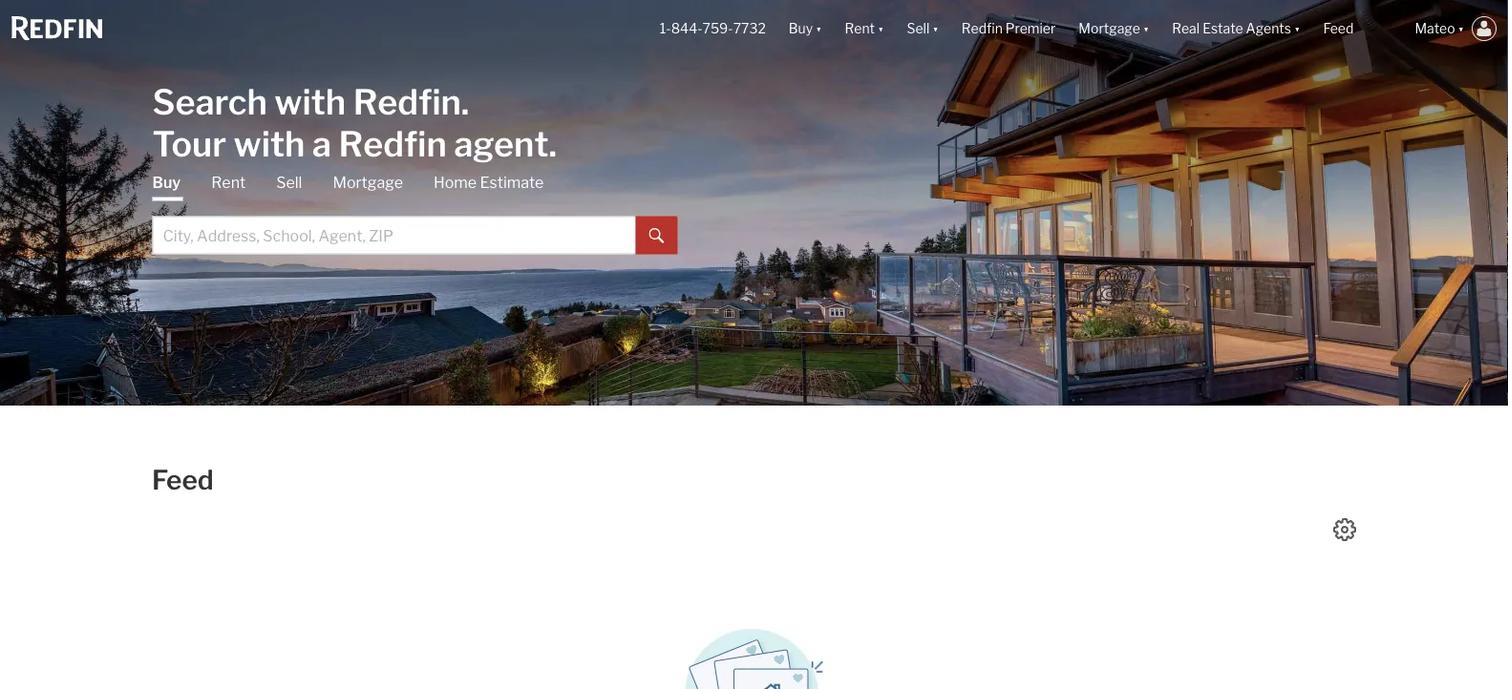 Task type: locate. For each thing, give the bounding box(es) containing it.
1 vertical spatial sell
[[276, 173, 302, 192]]

redfin inside button
[[962, 20, 1003, 37]]

▾
[[816, 20, 822, 37], [878, 20, 884, 37], [932, 20, 939, 37], [1143, 20, 1149, 37], [1294, 20, 1300, 37], [1458, 20, 1464, 37]]

sell
[[907, 20, 930, 37], [276, 173, 302, 192]]

rent ▾
[[845, 20, 884, 37]]

rent
[[845, 20, 875, 37], [211, 173, 246, 192]]

2 ▾ from the left
[[878, 20, 884, 37]]

1-
[[660, 20, 671, 37]]

rent link
[[211, 172, 246, 193]]

▾ left "rent ▾"
[[816, 20, 822, 37]]

rent for rent
[[211, 173, 246, 192]]

1 horizontal spatial sell
[[907, 20, 930, 37]]

0 horizontal spatial sell
[[276, 173, 302, 192]]

mortgage inside dropdown button
[[1079, 20, 1140, 37]]

mortgage
[[1079, 20, 1140, 37], [333, 173, 403, 192]]

0 vertical spatial mortgage
[[1079, 20, 1140, 37]]

rent down tour
[[211, 173, 246, 192]]

buy inside dropdown button
[[789, 20, 813, 37]]

5 ▾ from the left
[[1294, 20, 1300, 37]]

feed button
[[1312, 0, 1403, 57]]

rent ▾ button
[[845, 0, 884, 57]]

1 vertical spatial mortgage
[[333, 173, 403, 192]]

redfin inside search with redfin. tour with a redfin agent.
[[339, 123, 447, 165]]

with
[[274, 81, 346, 123], [234, 123, 305, 165]]

redfin up mortgage link
[[339, 123, 447, 165]]

▾ right agents on the right top of the page
[[1294, 20, 1300, 37]]

1-844-759-7732
[[660, 20, 766, 37]]

sell link
[[276, 172, 302, 193]]

redfin
[[962, 20, 1003, 37], [339, 123, 447, 165]]

1 horizontal spatial redfin
[[962, 20, 1003, 37]]

buy inside tab list
[[152, 173, 181, 192]]

1 vertical spatial rent
[[211, 173, 246, 192]]

rent for rent ▾
[[845, 20, 875, 37]]

0 horizontal spatial rent
[[211, 173, 246, 192]]

4 ▾ from the left
[[1143, 20, 1149, 37]]

▾ right "rent ▾"
[[932, 20, 939, 37]]

tour
[[152, 123, 226, 165]]

1 vertical spatial redfin
[[339, 123, 447, 165]]

sell for sell ▾
[[907, 20, 930, 37]]

buy right 7732
[[789, 20, 813, 37]]

6 ▾ from the left
[[1458, 20, 1464, 37]]

tab list
[[152, 172, 678, 255]]

sell for sell
[[276, 173, 302, 192]]

rent inside rent ▾ dropdown button
[[845, 20, 875, 37]]

rent inside tab list
[[211, 173, 246, 192]]

feed
[[1323, 20, 1354, 37], [152, 464, 214, 497]]

0 vertical spatial redfin
[[962, 20, 1003, 37]]

1 horizontal spatial buy
[[789, 20, 813, 37]]

0 horizontal spatial redfin
[[339, 123, 447, 165]]

buy
[[789, 20, 813, 37], [152, 173, 181, 192]]

▾ right mateo
[[1458, 20, 1464, 37]]

search
[[152, 81, 267, 123]]

0 vertical spatial rent
[[845, 20, 875, 37]]

1 vertical spatial buy
[[152, 173, 181, 192]]

redfin left premier
[[962, 20, 1003, 37]]

0 horizontal spatial buy
[[152, 173, 181, 192]]

1 horizontal spatial feed
[[1323, 20, 1354, 37]]

sell right "rent ▾"
[[907, 20, 930, 37]]

1 ▾ from the left
[[816, 20, 822, 37]]

7732
[[733, 20, 766, 37]]

1 horizontal spatial mortgage
[[1079, 20, 1140, 37]]

1 horizontal spatial rent
[[845, 20, 875, 37]]

▾ left the sell ▾
[[878, 20, 884, 37]]

mateo
[[1415, 20, 1455, 37]]

redfin premier
[[962, 20, 1056, 37]]

buy ▾ button
[[777, 0, 833, 57]]

rent right buy ▾
[[845, 20, 875, 37]]

real estate agents ▾ button
[[1161, 0, 1312, 57]]

0 vertical spatial sell
[[907, 20, 930, 37]]

City, Address, School, Agent, ZIP search field
[[152, 216, 636, 255]]

buy for buy
[[152, 173, 181, 192]]

0 horizontal spatial feed
[[152, 464, 214, 497]]

buy ▾ button
[[789, 0, 822, 57]]

sell ▾ button
[[907, 0, 939, 57]]

0 vertical spatial buy
[[789, 20, 813, 37]]

agents
[[1246, 20, 1291, 37]]

mortgage left real
[[1079, 20, 1140, 37]]

sell inside dropdown button
[[907, 20, 930, 37]]

sell right the rent link
[[276, 173, 302, 192]]

buy down tour
[[152, 173, 181, 192]]

mortgage up city, address, school, agent, zip search field
[[333, 173, 403, 192]]

tab list containing buy
[[152, 172, 678, 255]]

buy ▾
[[789, 20, 822, 37]]

▾ left real
[[1143, 20, 1149, 37]]

3 ▾ from the left
[[932, 20, 939, 37]]

real estate agents ▾ link
[[1172, 0, 1300, 57]]

▾ for mortgage ▾
[[1143, 20, 1149, 37]]

real estate agents ▾
[[1172, 20, 1300, 37]]

0 vertical spatial feed
[[1323, 20, 1354, 37]]

0 horizontal spatial mortgage
[[333, 173, 403, 192]]



Task type: vqa. For each thing, say whether or not it's contained in the screenshot.
the top conditioning
no



Task type: describe. For each thing, give the bounding box(es) containing it.
759-
[[703, 20, 733, 37]]

mortgage ▾
[[1079, 20, 1149, 37]]

▾ for sell ▾
[[932, 20, 939, 37]]

estate
[[1203, 20, 1243, 37]]

buy for buy ▾
[[789, 20, 813, 37]]

mortgage for mortgage
[[333, 173, 403, 192]]

redfin premier button
[[950, 0, 1067, 57]]

mortgage ▾ button
[[1079, 0, 1149, 57]]

844-
[[671, 20, 703, 37]]

home estimate
[[434, 173, 544, 192]]

rent ▾ button
[[833, 0, 895, 57]]

▾ for rent ▾
[[878, 20, 884, 37]]

a
[[312, 123, 331, 165]]

1-844-759-7732 link
[[660, 20, 766, 37]]

home estimate link
[[434, 172, 544, 193]]

redfin.
[[353, 81, 469, 123]]

home
[[434, 173, 477, 192]]

mortgage ▾ button
[[1067, 0, 1161, 57]]

1 vertical spatial feed
[[152, 464, 214, 497]]

real
[[1172, 20, 1200, 37]]

sell ▾ button
[[895, 0, 950, 57]]

submit search image
[[649, 228, 664, 244]]

buy link
[[152, 172, 181, 201]]

▾ for mateo ▾
[[1458, 20, 1464, 37]]

mortgage link
[[333, 172, 403, 193]]

estimate
[[480, 173, 544, 192]]

premier
[[1006, 20, 1056, 37]]

mateo ▾
[[1415, 20, 1464, 37]]

agent.
[[454, 123, 557, 165]]

mortgage for mortgage ▾
[[1079, 20, 1140, 37]]

feed inside feed button
[[1323, 20, 1354, 37]]

▾ for buy ▾
[[816, 20, 822, 37]]

sell ▾
[[907, 20, 939, 37]]

search with redfin. tour with a redfin agent.
[[152, 81, 557, 165]]



